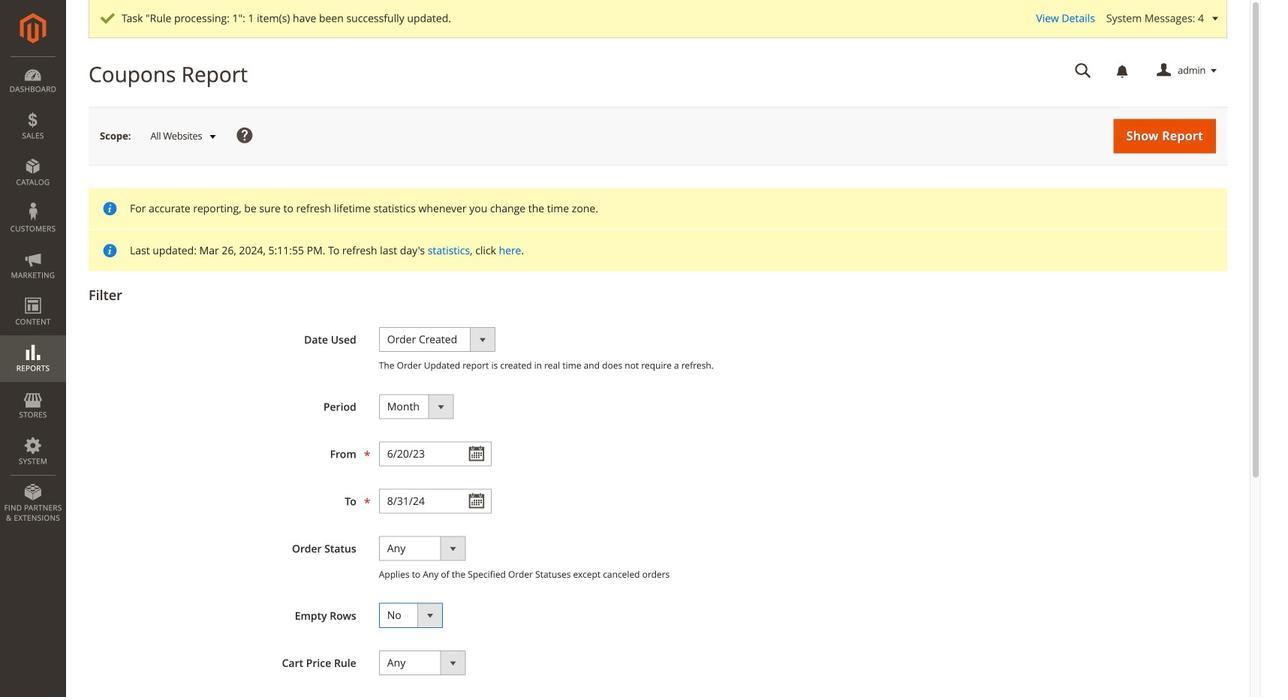 Task type: locate. For each thing, give the bounding box(es) containing it.
None text field
[[1065, 58, 1102, 84], [379, 489, 492, 514], [1065, 58, 1102, 84], [379, 489, 492, 514]]

menu bar
[[0, 56, 66, 531]]

None text field
[[379, 442, 492, 467]]



Task type: describe. For each thing, give the bounding box(es) containing it.
magento admin panel image
[[20, 13, 46, 44]]



Task type: vqa. For each thing, say whether or not it's contained in the screenshot.
menu
no



